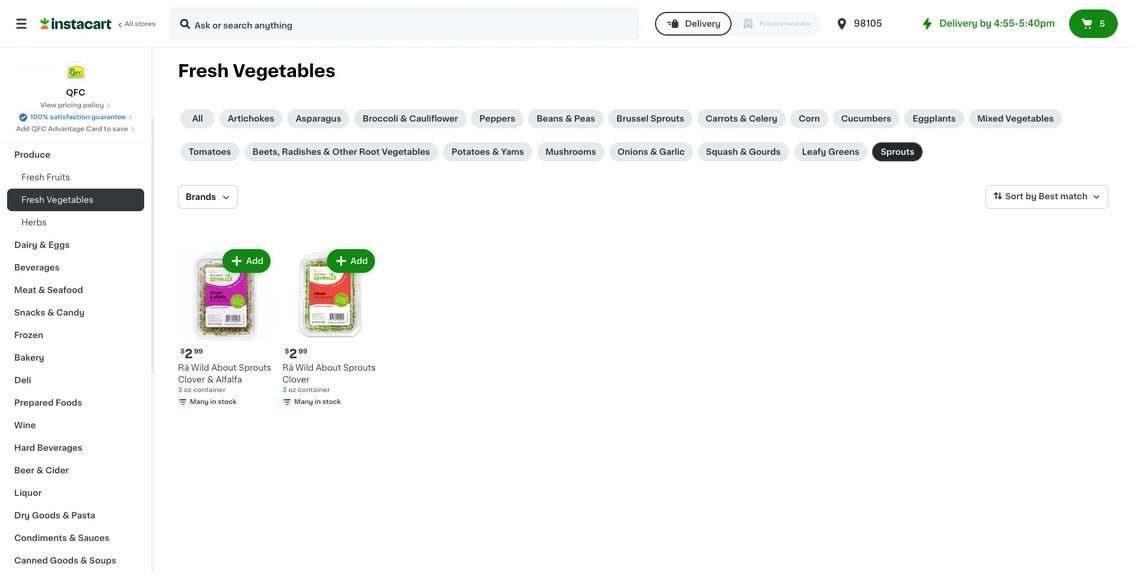 Task type: describe. For each thing, give the bounding box(es) containing it.
beets,
[[252, 148, 280, 156]]

add qfc advantage card to save link
[[16, 125, 135, 134]]

view
[[40, 102, 56, 109]]

condiments & sauces link
[[7, 527, 144, 549]]

greens
[[828, 148, 859, 156]]

0 horizontal spatial fresh vegetables
[[21, 196, 93, 204]]

Search field
[[171, 8, 639, 39]]

pasta
[[71, 511, 95, 520]]

carrots & celery
[[706, 115, 777, 123]]

add inside "add qfc advantage card to save" link
[[16, 126, 30, 132]]

potatoes & yams
[[451, 148, 524, 156]]

delivery button
[[655, 12, 731, 36]]

service type group
[[655, 12, 821, 36]]

fresh fruits
[[21, 173, 70, 182]]

3 inside the rä wild about sprouts clover & alfalfa 3 oz container
[[178, 387, 182, 393]]

onions & garlic link
[[609, 142, 693, 161]]

asparagus
[[296, 115, 341, 123]]

snacks & candy
[[14, 309, 85, 317]]

all stores
[[125, 21, 156, 27]]

1 vertical spatial qfc
[[31, 126, 46, 132]]

& for broccoli & cauliflower
[[400, 115, 407, 123]]

cauliflower
[[409, 115, 458, 123]]

qfc link
[[64, 62, 87, 98]]

all for all
[[192, 115, 203, 123]]

squash
[[706, 148, 738, 156]]

by for delivery
[[980, 19, 992, 28]]

dairy & eggs
[[14, 241, 70, 249]]

mixed
[[977, 115, 1004, 123]]

herbs
[[21, 218, 47, 227]]

liquor
[[14, 489, 42, 497]]

foods
[[56, 399, 82, 407]]

hard
[[14, 444, 35, 452]]

beets, radishes & other root vegetables link
[[244, 142, 438, 161]]

many in stock for oz
[[294, 399, 341, 405]]

delivery by 4:55-5:40pm link
[[920, 17, 1055, 31]]

& for beer & cider
[[36, 466, 43, 475]]

& for dairy & eggs
[[39, 241, 46, 249]]

rä wild about sprouts clover 3 oz container
[[282, 364, 376, 393]]

sort by
[[1005, 192, 1037, 201]]

3 inside rä wild about sprouts clover 3 oz container
[[282, 387, 287, 393]]

view pricing policy link
[[40, 101, 111, 110]]

99 for rä wild about sprouts clover & alfalfa
[[194, 348, 203, 355]]

carrots & celery link
[[697, 109, 786, 128]]

about for oz
[[316, 364, 341, 372]]

eggplants
[[913, 115, 956, 123]]

onions & garlic
[[618, 148, 685, 156]]

deli link
[[7, 369, 144, 392]]

beets, radishes & other root vegetables
[[252, 148, 430, 156]]

broccoli & cauliflower
[[363, 115, 458, 123]]

about for alfalfa
[[211, 364, 237, 372]]

& for potatoes & yams
[[492, 148, 499, 156]]

& for beans & peas
[[565, 115, 572, 123]]

many for alfalfa
[[190, 399, 209, 405]]

dry goods & pasta
[[14, 511, 95, 520]]

satisfaction
[[50, 114, 90, 120]]

mushrooms link
[[537, 142, 605, 161]]

delivery for delivery
[[685, 20, 721, 28]]

garlic
[[659, 148, 685, 156]]

candy
[[56, 309, 85, 317]]

sort
[[1005, 192, 1024, 201]]

yams
[[501, 148, 524, 156]]

it
[[52, 40, 58, 48]]

herbs link
[[7, 211, 144, 234]]

tomatoes link
[[180, 142, 239, 161]]

wine
[[14, 421, 36, 430]]

prepared foods link
[[7, 392, 144, 414]]

carrots
[[706, 115, 738, 123]]

cider
[[45, 466, 69, 475]]

2 for rä wild about sprouts clover
[[289, 348, 297, 360]]

broccoli
[[363, 115, 398, 123]]

brussel sprouts
[[617, 115, 684, 123]]

sauces
[[78, 534, 109, 542]]

add button for rä wild about sprouts clover & alfalfa
[[224, 250, 269, 272]]

1 horizontal spatial qfc
[[66, 88, 85, 97]]

save
[[112, 126, 128, 132]]

radishes
[[282, 148, 321, 156]]

canned goods & soups
[[14, 557, 116, 565]]

vegetables down fresh fruits link
[[47, 196, 93, 204]]

brands
[[186, 193, 216, 201]]

buy it again
[[33, 40, 83, 48]]

by for sort
[[1026, 192, 1037, 201]]

0 vertical spatial beverages
[[14, 263, 60, 272]]

wild for alfalfa
[[191, 364, 209, 372]]

add button for rä wild about sprouts clover
[[328, 250, 374, 272]]

5 button
[[1069, 9, 1118, 38]]

oz inside the rä wild about sprouts clover & alfalfa 3 oz container
[[184, 387, 192, 393]]

wild for oz
[[295, 364, 314, 372]]

brussel sprouts link
[[608, 109, 693, 128]]

dry goods & pasta link
[[7, 504, 144, 527]]

& for snacks & candy
[[47, 309, 54, 317]]

fresh fruits link
[[7, 166, 144, 189]]

1 horizontal spatial fresh vegetables
[[178, 62, 335, 80]]

fresh for produce
[[21, 173, 44, 182]]

dairy
[[14, 241, 37, 249]]

5
[[1100, 20, 1105, 28]]

$ for rä wild about sprouts clover & alfalfa
[[180, 348, 185, 355]]

& inside the rä wild about sprouts clover & alfalfa 3 oz container
[[207, 376, 214, 384]]

tomatoes
[[189, 148, 231, 156]]

corn
[[799, 115, 820, 123]]

to
[[104, 126, 111, 132]]

eggs
[[48, 241, 70, 249]]

prepared
[[14, 399, 54, 407]]

snacks & candy link
[[7, 301, 144, 324]]

100% satisfaction guarantee
[[30, 114, 126, 120]]

in for oz
[[315, 399, 321, 405]]

cucumbers link
[[833, 109, 900, 128]]

rä for rä wild about sprouts clover
[[282, 364, 293, 372]]

delivery for delivery by 4:55-5:40pm
[[939, 19, 978, 28]]

in for alfalfa
[[210, 399, 216, 405]]

100%
[[30, 114, 48, 120]]

oz inside rä wild about sprouts clover 3 oz container
[[288, 387, 296, 393]]

potatoes & yams link
[[443, 142, 532, 161]]

all link
[[180, 109, 215, 128]]

$ for rä wild about sprouts clover
[[285, 348, 289, 355]]

recipes link
[[7, 98, 144, 121]]

& for onions & garlic
[[650, 148, 657, 156]]

deli
[[14, 376, 31, 384]]

alfalfa
[[216, 376, 242, 384]]

thanksgiving
[[14, 128, 71, 136]]

add qfc advantage card to save
[[16, 126, 128, 132]]

peppers link
[[471, 109, 524, 128]]

sprouts inside rä wild about sprouts clover 3 oz container
[[343, 364, 376, 372]]

lists link
[[7, 56, 144, 80]]

clover for &
[[178, 376, 205, 384]]



Task type: locate. For each thing, give the bounding box(es) containing it.
fresh vegetables
[[178, 62, 335, 80], [21, 196, 93, 204]]

gourds
[[749, 148, 781, 156]]

1 vertical spatial fresh vegetables
[[21, 196, 93, 204]]

clover
[[178, 376, 205, 384], [282, 376, 309, 384]]

& for carrots & celery
[[740, 115, 747, 123]]

1 3 from the left
[[178, 387, 182, 393]]

99 for rä wild about sprouts clover
[[298, 348, 307, 355]]

clover for 3
[[282, 376, 309, 384]]

beans
[[537, 115, 563, 123]]

qfc logo image
[[64, 62, 87, 84]]

5:40pm
[[1019, 19, 1055, 28]]

about inside rä wild about sprouts clover 3 oz container
[[316, 364, 341, 372]]

0 horizontal spatial $ 2 99
[[180, 348, 203, 360]]

2 for rä wild about sprouts clover & alfalfa
[[185, 348, 193, 360]]

container inside the rä wild about sprouts clover & alfalfa 3 oz container
[[193, 387, 226, 393]]

1 clover from the left
[[178, 376, 205, 384]]

vegetables up artichokes link at the top left
[[233, 62, 335, 80]]

1 horizontal spatial stock
[[322, 399, 341, 405]]

1 many from the left
[[190, 399, 209, 405]]

& left garlic
[[650, 148, 657, 156]]

2 stock from the left
[[322, 399, 341, 405]]

many in stock
[[190, 399, 237, 405], [294, 399, 341, 405]]

1 2 from the left
[[185, 348, 193, 360]]

all inside all link
[[192, 115, 203, 123]]

0 horizontal spatial in
[[210, 399, 216, 405]]

mushrooms
[[545, 148, 596, 156]]

fresh down produce
[[21, 173, 44, 182]]

sprouts inside the rä wild about sprouts clover & alfalfa 3 oz container
[[239, 364, 271, 372]]

beer & cider
[[14, 466, 69, 475]]

& for condiments & sauces
[[69, 534, 76, 542]]

1 container from the left
[[193, 387, 226, 393]]

& left peas
[[565, 115, 572, 123]]

1 horizontal spatial many in stock
[[294, 399, 341, 405]]

0 vertical spatial goods
[[32, 511, 60, 520]]

1 horizontal spatial by
[[1026, 192, 1037, 201]]

goods up condiments
[[32, 511, 60, 520]]

fresh up all link
[[178, 62, 229, 80]]

0 horizontal spatial clover
[[178, 376, 205, 384]]

beverages
[[14, 263, 60, 272], [37, 444, 83, 452]]

0 vertical spatial fresh vegetables
[[178, 62, 335, 80]]

2 $ from the left
[[285, 348, 289, 355]]

99 up rä wild about sprouts clover 3 oz container
[[298, 348, 307, 355]]

1 horizontal spatial delivery
[[939, 19, 978, 28]]

0 horizontal spatial by
[[980, 19, 992, 28]]

qfc up view pricing policy link
[[66, 88, 85, 97]]

by
[[980, 19, 992, 28], [1026, 192, 1037, 201]]

hard beverages link
[[7, 437, 144, 459]]

pricing
[[58, 102, 82, 109]]

by inside best match sort by field
[[1026, 192, 1037, 201]]

wild inside the rä wild about sprouts clover & alfalfa 3 oz container
[[191, 364, 209, 372]]

& left celery
[[740, 115, 747, 123]]

instacart logo image
[[40, 17, 112, 31]]

squash & gourds
[[706, 148, 781, 156]]

goods for canned
[[50, 557, 78, 565]]

& right meat
[[38, 286, 45, 294]]

1 vertical spatial all
[[192, 115, 203, 123]]

& left soups
[[80, 557, 87, 565]]

0 horizontal spatial container
[[193, 387, 226, 393]]

sprouts link
[[872, 142, 923, 161]]

& left pasta
[[62, 511, 69, 520]]

& right broccoli
[[400, 115, 407, 123]]

$
[[180, 348, 185, 355], [285, 348, 289, 355]]

1 horizontal spatial in
[[315, 399, 321, 405]]

beverages up cider
[[37, 444, 83, 452]]

many in stock down the rä wild about sprouts clover & alfalfa 3 oz container
[[190, 399, 237, 405]]

many down the rä wild about sprouts clover & alfalfa 3 oz container
[[190, 399, 209, 405]]

1 vertical spatial goods
[[50, 557, 78, 565]]

$ 2 99 for rä wild about sprouts clover
[[285, 348, 307, 360]]

all up tomatoes link
[[192, 115, 203, 123]]

all
[[125, 21, 133, 27], [192, 115, 203, 123]]

1 add button from the left
[[224, 250, 269, 272]]

$ 2 99 for rä wild about sprouts clover & alfalfa
[[180, 348, 203, 360]]

0 horizontal spatial add button
[[224, 250, 269, 272]]

all left stores
[[125, 21, 133, 27]]

1 in from the left
[[210, 399, 216, 405]]

all stores link
[[40, 7, 157, 40]]

add for rä wild about sprouts clover
[[351, 257, 368, 265]]

2 up the rä wild about sprouts clover & alfalfa 3 oz container
[[185, 348, 193, 360]]

1 wild from the left
[[191, 364, 209, 372]]

99
[[194, 348, 203, 355], [298, 348, 307, 355]]

delivery inside 'button'
[[685, 20, 721, 28]]

wine link
[[7, 414, 144, 437]]

eggplants link
[[904, 109, 964, 128]]

1 $ 2 99 from the left
[[180, 348, 203, 360]]

2 rä from the left
[[282, 364, 293, 372]]

1 horizontal spatial $ 2 99
[[285, 348, 307, 360]]

about inside the rä wild about sprouts clover & alfalfa 3 oz container
[[211, 364, 237, 372]]

2 many in stock from the left
[[294, 399, 341, 405]]

1 vertical spatial by
[[1026, 192, 1037, 201]]

1 99 from the left
[[194, 348, 203, 355]]

0 vertical spatial fresh
[[178, 62, 229, 80]]

rä for rä wild about sprouts clover & alfalfa
[[178, 364, 189, 372]]

0 horizontal spatial $
[[180, 348, 185, 355]]

leafy greens link
[[794, 142, 868, 161]]

beer & cider link
[[7, 459, 144, 482]]

qfc down 100%
[[31, 126, 46, 132]]

goods down condiments & sauces
[[50, 557, 78, 565]]

0 horizontal spatial qfc
[[31, 126, 46, 132]]

0 vertical spatial qfc
[[66, 88, 85, 97]]

1 horizontal spatial wild
[[295, 364, 314, 372]]

condiments & sauces
[[14, 534, 109, 542]]

peas
[[574, 115, 595, 123]]

0 vertical spatial by
[[980, 19, 992, 28]]

oz
[[184, 387, 192, 393], [288, 387, 296, 393]]

& left yams
[[492, 148, 499, 156]]

& left eggs
[[39, 241, 46, 249]]

1 horizontal spatial about
[[316, 364, 341, 372]]

rä inside rä wild about sprouts clover 3 oz container
[[282, 364, 293, 372]]

rä inside the rä wild about sprouts clover & alfalfa 3 oz container
[[178, 364, 189, 372]]

canned
[[14, 557, 48, 565]]

wild inside rä wild about sprouts clover 3 oz container
[[295, 364, 314, 372]]

in
[[210, 399, 216, 405], [315, 399, 321, 405]]

2 container from the left
[[298, 387, 330, 393]]

1 about from the left
[[211, 364, 237, 372]]

all for all stores
[[125, 21, 133, 27]]

& left other
[[323, 148, 330, 156]]

container inside rä wild about sprouts clover 3 oz container
[[298, 387, 330, 393]]

in down rä wild about sprouts clover 3 oz container
[[315, 399, 321, 405]]

0 horizontal spatial delivery
[[685, 20, 721, 28]]

& left 'alfalfa'
[[207, 376, 214, 384]]

produce
[[14, 151, 50, 159]]

broccoli & cauliflower link
[[354, 109, 466, 128]]

& inside "link"
[[38, 286, 45, 294]]

Best match Sort by field
[[986, 185, 1108, 209]]

clover inside rä wild about sprouts clover 3 oz container
[[282, 376, 309, 384]]

fresh up 'herbs'
[[21, 196, 44, 204]]

asparagus link
[[287, 109, 350, 128]]

3
[[178, 387, 182, 393], [282, 387, 287, 393]]

delivery by 4:55-5:40pm
[[939, 19, 1055, 28]]

stock down rä wild about sprouts clover 3 oz container
[[322, 399, 341, 405]]

0 horizontal spatial many
[[190, 399, 209, 405]]

2 $ 2 99 from the left
[[285, 348, 307, 360]]

2 product group from the left
[[282, 247, 377, 409]]

fresh vegetables up artichokes link at the top left
[[178, 62, 335, 80]]

1 stock from the left
[[218, 399, 237, 405]]

0 horizontal spatial add
[[16, 126, 30, 132]]

product group
[[178, 247, 273, 409], [282, 247, 377, 409]]

2 about from the left
[[316, 364, 341, 372]]

dairy & eggs link
[[7, 234, 144, 256]]

card
[[86, 126, 102, 132]]

beer
[[14, 466, 34, 475]]

0 horizontal spatial oz
[[184, 387, 192, 393]]

1 vertical spatial fresh
[[21, 173, 44, 182]]

2 2 from the left
[[289, 348, 297, 360]]

stock for alfalfa
[[218, 399, 237, 405]]

fresh vegetables down 'fruits'
[[21, 196, 93, 204]]

buy
[[33, 40, 50, 48]]

1 horizontal spatial many
[[294, 399, 313, 405]]

1 horizontal spatial 3
[[282, 387, 287, 393]]

match
[[1060, 192, 1088, 201]]

many down rä wild about sprouts clover 3 oz container
[[294, 399, 313, 405]]

0 vertical spatial all
[[125, 21, 133, 27]]

0 horizontal spatial 2
[[185, 348, 193, 360]]

2 in from the left
[[315, 399, 321, 405]]

vegetables down broccoli & cauliflower link
[[382, 148, 430, 156]]

mixed vegetables link
[[969, 109, 1062, 128]]

& right beer
[[36, 466, 43, 475]]

2 many from the left
[[294, 399, 313, 405]]

98105 button
[[835, 7, 906, 40]]

by right sort
[[1026, 192, 1037, 201]]

2 wild from the left
[[295, 364, 314, 372]]

vegetables
[[233, 62, 335, 80], [1006, 115, 1054, 123], [382, 148, 430, 156], [47, 196, 93, 204]]

fresh
[[178, 62, 229, 80], [21, 173, 44, 182], [21, 196, 44, 204]]

leafy greens
[[802, 148, 859, 156]]

$ 2 99
[[180, 348, 203, 360], [285, 348, 307, 360]]

vegetables right mixed
[[1006, 115, 1054, 123]]

$ 2 99 up rä wild about sprouts clover 3 oz container
[[285, 348, 307, 360]]

None search field
[[170, 7, 640, 40]]

many in stock down rä wild about sprouts clover 3 oz container
[[294, 399, 341, 405]]

corn link
[[790, 109, 828, 128]]

1 horizontal spatial rä
[[282, 364, 293, 372]]

0 horizontal spatial about
[[211, 364, 237, 372]]

1 $ from the left
[[180, 348, 185, 355]]

all inside all stores link
[[125, 21, 133, 27]]

seafood
[[47, 286, 83, 294]]

1 horizontal spatial all
[[192, 115, 203, 123]]

0 horizontal spatial 3
[[178, 387, 182, 393]]

liquor link
[[7, 482, 144, 504]]

& for meat & seafood
[[38, 286, 45, 294]]

2 99 from the left
[[298, 348, 307, 355]]

leafy
[[802, 148, 826, 156]]

mixed vegetables
[[977, 115, 1054, 123]]

$ up rä wild about sprouts clover 3 oz container
[[285, 348, 289, 355]]

dry
[[14, 511, 30, 520]]

many
[[190, 399, 209, 405], [294, 399, 313, 405]]

0 horizontal spatial stock
[[218, 399, 237, 405]]

0 horizontal spatial wild
[[191, 364, 209, 372]]

other
[[332, 148, 357, 156]]

wild
[[191, 364, 209, 372], [295, 364, 314, 372]]

squash & gourds link
[[698, 142, 789, 161]]

1 oz from the left
[[184, 387, 192, 393]]

1 horizontal spatial 2
[[289, 348, 297, 360]]

many in stock for alfalfa
[[190, 399, 237, 405]]

add for rä wild about sprouts clover & alfalfa
[[246, 257, 263, 265]]

policy
[[83, 102, 104, 109]]

$ 2 99 up the rä wild about sprouts clover & alfalfa 3 oz container
[[180, 348, 203, 360]]

& left sauces
[[69, 534, 76, 542]]

2 oz from the left
[[288, 387, 296, 393]]

frozen link
[[7, 324, 144, 347]]

artichokes
[[228, 115, 274, 123]]

meat
[[14, 286, 36, 294]]

best
[[1039, 192, 1058, 201]]

cucumbers
[[841, 115, 891, 123]]

potatoes
[[451, 148, 490, 156]]

delivery
[[939, 19, 978, 28], [685, 20, 721, 28]]

2 horizontal spatial add
[[351, 257, 368, 265]]

again
[[60, 40, 83, 48]]

lists
[[33, 63, 54, 72]]

99 up the rä wild about sprouts clover & alfalfa 3 oz container
[[194, 348, 203, 355]]

by left the 4:55-
[[980, 19, 992, 28]]

2 vertical spatial fresh
[[21, 196, 44, 204]]

view pricing policy
[[40, 102, 104, 109]]

& for squash & gourds
[[740, 148, 747, 156]]

$ up the rä wild about sprouts clover & alfalfa 3 oz container
[[180, 348, 185, 355]]

stock for oz
[[322, 399, 341, 405]]

1 horizontal spatial 99
[[298, 348, 307, 355]]

& left "gourds"
[[740, 148, 747, 156]]

fresh for fresh fruits
[[21, 196, 44, 204]]

1 horizontal spatial add button
[[328, 250, 374, 272]]

beans & peas link
[[528, 109, 603, 128]]

1 horizontal spatial product group
[[282, 247, 377, 409]]

beverages link
[[7, 256, 144, 279]]

stock down 'alfalfa'
[[218, 399, 237, 405]]

bakery link
[[7, 347, 144, 369]]

0 horizontal spatial many in stock
[[190, 399, 237, 405]]

by inside delivery by 4:55-5:40pm link
[[980, 19, 992, 28]]

1 horizontal spatial $
[[285, 348, 289, 355]]

1 horizontal spatial add
[[246, 257, 263, 265]]

0 horizontal spatial 99
[[194, 348, 203, 355]]

2 clover from the left
[[282, 376, 309, 384]]

beverages down dairy & eggs
[[14, 263, 60, 272]]

peppers
[[479, 115, 515, 123]]

1 vertical spatial beverages
[[37, 444, 83, 452]]

clover inside the rä wild about sprouts clover & alfalfa 3 oz container
[[178, 376, 205, 384]]

1 horizontal spatial clover
[[282, 376, 309, 384]]

0 horizontal spatial product group
[[178, 247, 273, 409]]

2 add button from the left
[[328, 250, 374, 272]]

2 3 from the left
[[282, 387, 287, 393]]

produce link
[[7, 144, 144, 166]]

2 up rä wild about sprouts clover 3 oz container
[[289, 348, 297, 360]]

goods for dry
[[32, 511, 60, 520]]

in down the rä wild about sprouts clover & alfalfa 3 oz container
[[210, 399, 216, 405]]

many for oz
[[294, 399, 313, 405]]

1 many in stock from the left
[[190, 399, 237, 405]]

brussel
[[617, 115, 649, 123]]

0 horizontal spatial all
[[125, 21, 133, 27]]

1 horizontal spatial container
[[298, 387, 330, 393]]

snacks
[[14, 309, 45, 317]]

& left candy
[[47, 309, 54, 317]]

advantage
[[48, 126, 84, 132]]

1 product group from the left
[[178, 247, 273, 409]]

1 rä from the left
[[178, 364, 189, 372]]

meat & seafood link
[[7, 279, 144, 301]]

1 horizontal spatial oz
[[288, 387, 296, 393]]

0 horizontal spatial rä
[[178, 364, 189, 372]]



Task type: vqa. For each thing, say whether or not it's contained in the screenshot.
the Beets,
yes



